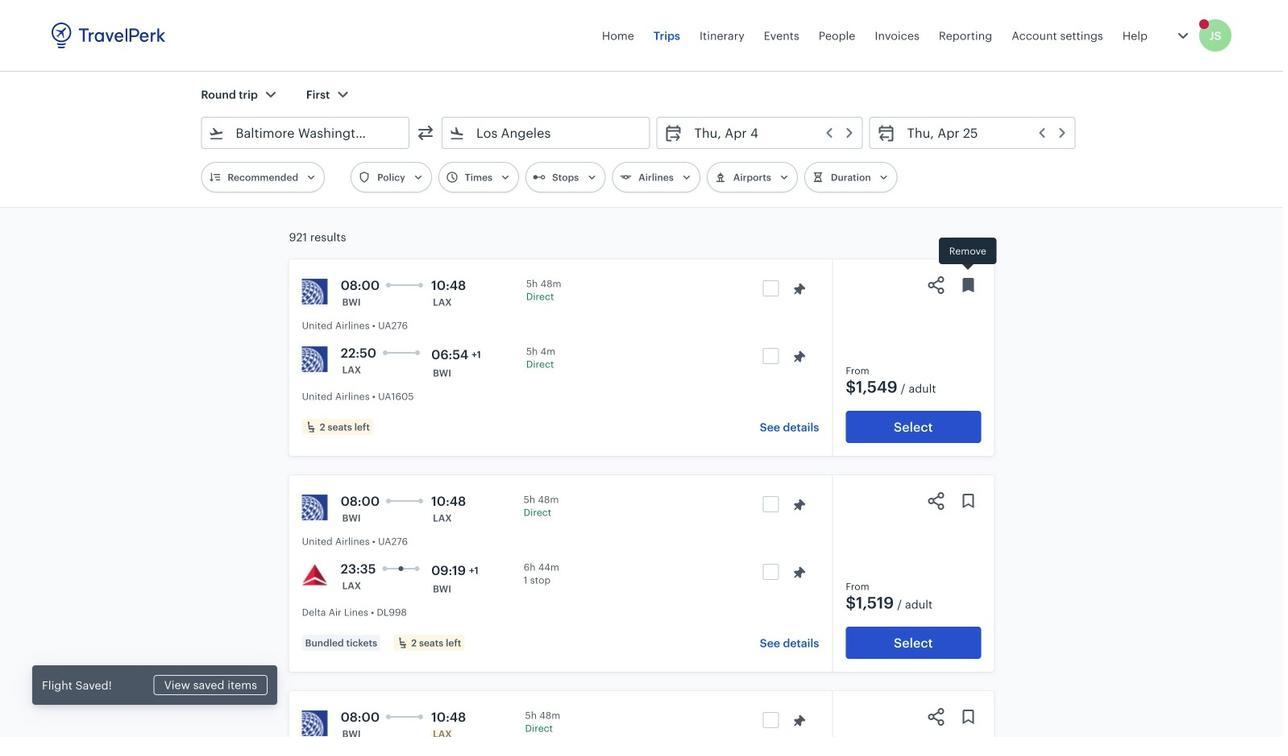 Task type: vqa. For each thing, say whether or not it's contained in the screenshot.
Depart Field
yes



Task type: locate. For each thing, give the bounding box(es) containing it.
united airlines image
[[302, 347, 328, 373], [302, 495, 328, 521]]

tooltip
[[939, 238, 997, 272]]

united airlines image
[[302, 279, 328, 305], [302, 711, 328, 737]]

0 vertical spatial united airlines image
[[302, 279, 328, 305]]

1 vertical spatial united airlines image
[[302, 495, 328, 521]]

2 united airlines image from the top
[[302, 495, 328, 521]]

2 united airlines image from the top
[[302, 711, 328, 737]]

1 vertical spatial united airlines image
[[302, 711, 328, 737]]

0 vertical spatial united airlines image
[[302, 347, 328, 373]]



Task type: describe. For each thing, give the bounding box(es) containing it.
Depart field
[[683, 120, 856, 146]]

1 united airlines image from the top
[[302, 279, 328, 305]]

delta air lines image
[[302, 563, 328, 589]]

To search field
[[465, 120, 629, 146]]

Return field
[[896, 120, 1069, 146]]

1 united airlines image from the top
[[302, 347, 328, 373]]

From search field
[[224, 120, 388, 146]]



